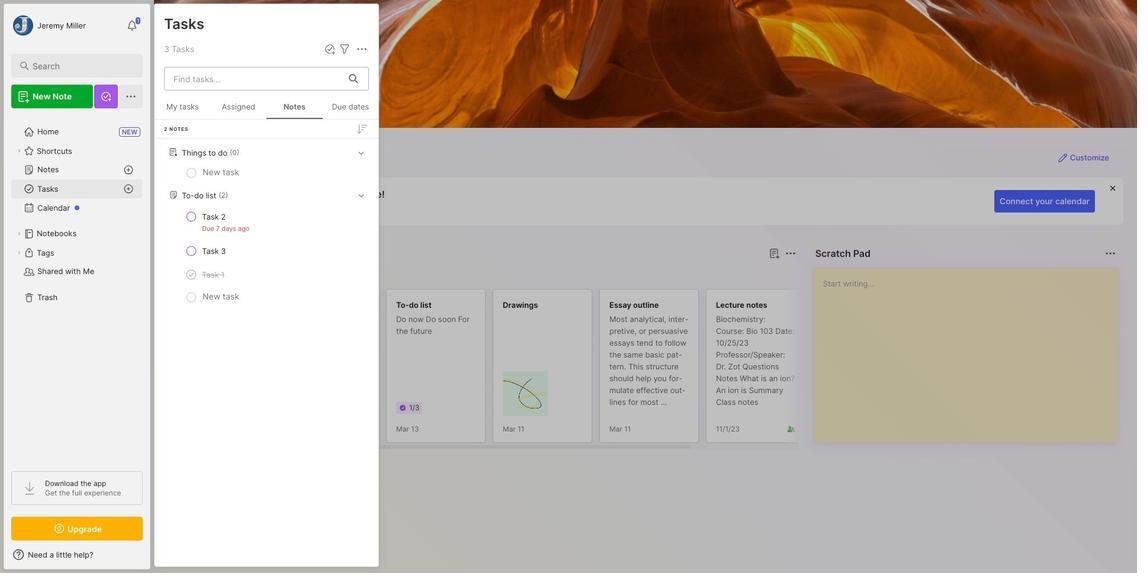 Task type: locate. For each thing, give the bounding box(es) containing it.
more actions and view options image
[[355, 42, 369, 56]]

None search field
[[33, 59, 132, 73]]

2 vertical spatial row
[[159, 264, 374, 286]]

expand tags image
[[15, 250, 23, 257]]

1 row from the top
[[159, 206, 374, 238]]

task 1 0 cell
[[202, 269, 225, 281]]

1 tab from the left
[[175, 268, 210, 282]]

0 vertical spatial row
[[159, 206, 374, 238]]

Account field
[[11, 14, 86, 37]]

Sort options field
[[355, 122, 369, 136]]

row
[[159, 206, 374, 238], [159, 241, 374, 262], [159, 264, 374, 286]]

tree
[[4, 116, 150, 461]]

collapse qa-tasks_sections_bynote_0 image
[[356, 147, 367, 159]]

Start writing… text field
[[824, 268, 1118, 433]]

tree inside main element
[[4, 116, 150, 461]]

new task image
[[324, 43, 336, 55]]

tab
[[175, 268, 210, 282], [215, 268, 263, 282]]

1 horizontal spatial tab
[[215, 268, 263, 282]]

1 vertical spatial row
[[159, 241, 374, 262]]

tab list
[[175, 268, 795, 282]]

Find tasks… text field
[[167, 69, 342, 89]]

0 horizontal spatial tab
[[175, 268, 210, 282]]

2 tab from the left
[[215, 268, 263, 282]]

task 3 2 cell
[[202, 245, 226, 257]]

task 2 1 cell
[[202, 211, 226, 223]]

row group
[[155, 120, 379, 319], [173, 289, 920, 450]]



Task type: vqa. For each thing, say whether or not it's contained in the screenshot.
topmost row
yes



Task type: describe. For each thing, give the bounding box(es) containing it.
main element
[[0, 0, 154, 574]]

WHAT'S NEW field
[[4, 546, 150, 565]]

expand notebooks image
[[15, 231, 23, 238]]

2 row from the top
[[159, 241, 374, 262]]

Search text field
[[33, 60, 132, 72]]

collapse qa-tasks_sections_bynote_1 image
[[356, 190, 367, 202]]

Filter tasks field
[[338, 42, 352, 56]]

none search field inside main element
[[33, 59, 132, 73]]

thumbnail image
[[503, 372, 548, 417]]

filter tasks image
[[338, 42, 352, 56]]

More actions and view options field
[[352, 42, 369, 56]]

3 row from the top
[[159, 264, 374, 286]]

click to collapse image
[[150, 552, 159, 566]]



